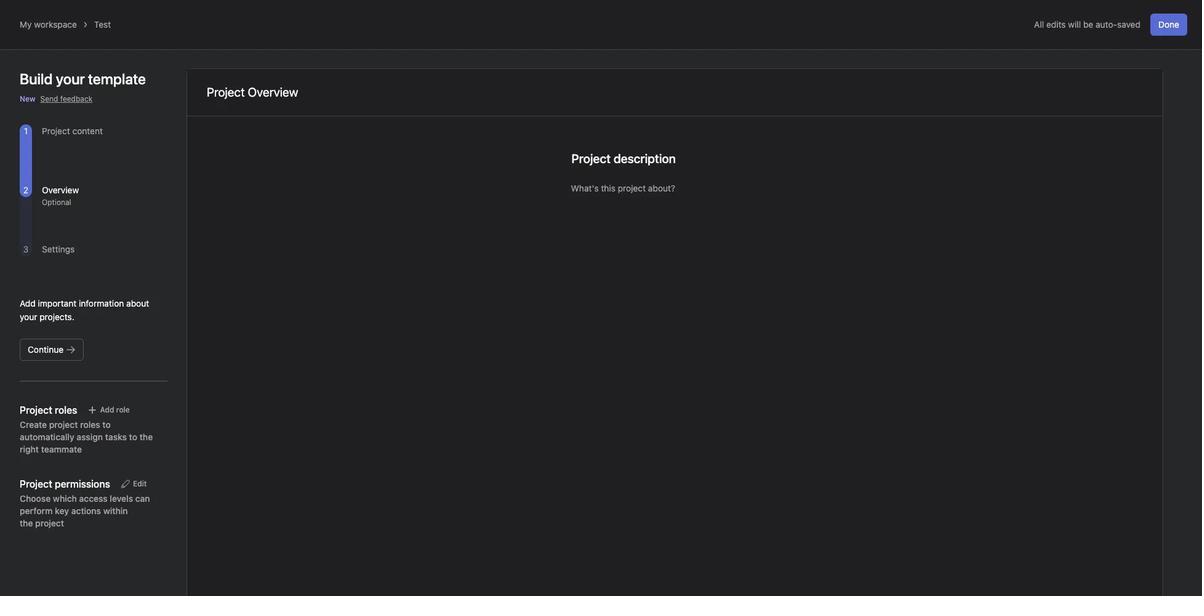 Task type: vqa. For each thing, say whether or not it's contained in the screenshot.
leftmost TO
yes



Task type: locate. For each thing, give the bounding box(es) containing it.
0 horizontal spatial to
[[102, 419, 111, 430]]

project content
[[42, 126, 103, 136]]

my
[[20, 19, 32, 30]]

new send feedback
[[20, 94, 92, 103]]

automatically
[[20, 432, 74, 442]]

1 horizontal spatial add
[[100, 405, 114, 414]]

done button
[[1151, 14, 1188, 36]]

add for add role
[[100, 405, 114, 414]]

be
[[1084, 19, 1094, 30]]

edits
[[1047, 19, 1066, 30]]

your
[[20, 312, 37, 322]]

the project
[[20, 518, 64, 528]]

tasks
[[105, 432, 127, 442]]

1 vertical spatial add
[[100, 405, 114, 414]]

add up your
[[20, 298, 36, 308]]

add left the role on the left of the page
[[100, 405, 114, 414]]

new
[[20, 94, 35, 103]]

projects.
[[40, 312, 74, 322]]

0 vertical spatial to
[[102, 419, 111, 430]]

to
[[102, 419, 111, 430], [129, 432, 137, 442]]

0 horizontal spatial add
[[20, 298, 36, 308]]

my workspace link
[[20, 19, 77, 30]]

right teammate
[[20, 444, 82, 454]]

my workspace
[[20, 19, 77, 30]]

add
[[20, 298, 36, 308], [100, 405, 114, 414]]

which
[[53, 493, 77, 504]]

1 2 3
[[23, 126, 29, 254]]

build
[[20, 70, 53, 87]]

3
[[23, 244, 29, 254]]

to down "add role" button
[[102, 419, 111, 430]]

continue
[[28, 344, 64, 355]]

actions
[[71, 506, 101, 516]]

done
[[1159, 19, 1180, 30]]

the
[[140, 432, 153, 442]]

to left the
[[129, 432, 137, 442]]

assign
[[77, 432, 103, 442]]

levels
[[110, 493, 133, 504]]

can
[[135, 493, 150, 504]]

information
[[79, 298, 124, 308]]

edit
[[133, 479, 147, 488]]

add inside the add important information about your projects.
[[20, 298, 36, 308]]

test
[[94, 19, 111, 30]]

project roles
[[20, 405, 77, 416]]

key
[[55, 506, 69, 516]]

project overview
[[207, 85, 298, 99]]

about
[[126, 298, 149, 308]]

add inside button
[[100, 405, 114, 414]]

overview button
[[42, 185, 79, 195]]

add role button
[[82, 401, 135, 419]]

choose
[[20, 493, 51, 504]]

1 horizontal spatial to
[[129, 432, 137, 442]]

will
[[1069, 19, 1081, 30]]

continue button
[[20, 339, 84, 361]]

0 vertical spatial add
[[20, 298, 36, 308]]

project content button
[[42, 126, 103, 136]]



Task type: describe. For each thing, give the bounding box(es) containing it.
all edits will be auto-saved
[[1035, 19, 1141, 30]]

Project description title text field
[[564, 146, 679, 172]]

saved
[[1118, 19, 1141, 30]]

1 vertical spatial to
[[129, 432, 137, 442]]

create project roles to automatically assign tasks to the right teammate
[[20, 419, 153, 454]]

send feedback link
[[40, 94, 92, 105]]

overview optional
[[42, 185, 79, 207]]

perform
[[20, 506, 53, 516]]

project
[[42, 126, 70, 136]]

role
[[116, 405, 130, 414]]

all
[[1035, 19, 1044, 30]]

send
[[40, 94, 58, 103]]

add important information about your projects.
[[20, 298, 149, 322]]

content
[[72, 126, 103, 136]]

build your template
[[20, 70, 146, 87]]

add for add important information about your projects.
[[20, 298, 36, 308]]

access
[[79, 493, 108, 504]]

add role
[[100, 405, 130, 414]]

your template
[[56, 70, 146, 87]]

auto-
[[1096, 19, 1118, 30]]

project permissions
[[20, 478, 110, 489]]

project
[[49, 419, 78, 430]]

overview
[[42, 185, 79, 195]]

settings
[[42, 244, 75, 254]]

settings button
[[42, 244, 75, 254]]

within
[[103, 506, 128, 516]]

edit button
[[115, 475, 152, 493]]

create
[[20, 419, 47, 430]]

optional
[[42, 198, 71, 207]]

roles
[[80, 419, 100, 430]]

important
[[38, 298, 76, 308]]

feedback
[[60, 94, 92, 103]]

2
[[23, 185, 28, 195]]

choose which access levels can perform key actions within the project
[[20, 493, 150, 528]]

1
[[24, 126, 28, 136]]

workspace
[[34, 19, 77, 30]]



